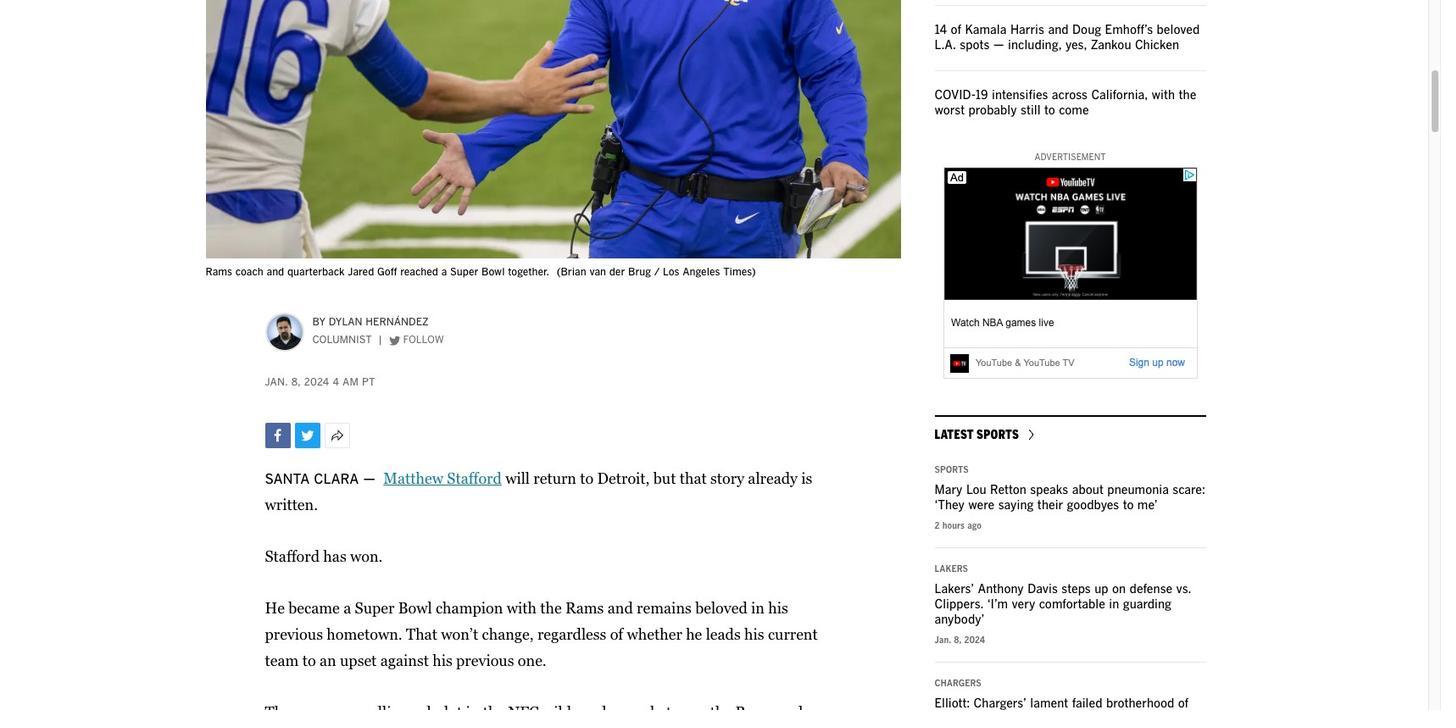 Task type: vqa. For each thing, say whether or not it's contained in the screenshot.
second Open Sub Navigation image from the bottom
no



Task type: locate. For each thing, give the bounding box(es) containing it.
2024 for jan. 8, 2024 4 am pt
[[304, 378, 329, 388]]

advertisement
[[1035, 153, 1106, 162]]

probably
[[969, 105, 1017, 117]]

1 horizontal spatial 2024
[[964, 637, 985, 645]]

1 vertical spatial 8,
[[954, 637, 962, 645]]

1 horizontal spatial beloved
[[1157, 25, 1200, 36]]

1 vertical spatial of
[[610, 625, 623, 643]]

0 horizontal spatial bowl
[[398, 599, 432, 617]]

0 horizontal spatial 8,
[[291, 378, 301, 388]]

his down won't
[[433, 652, 453, 669]]

to down pneumonia
[[1123, 500, 1134, 512]]

is
[[801, 469, 812, 487]]

a up hometown.
[[343, 599, 351, 617]]

2 vertical spatial and
[[608, 599, 633, 617]]

1 horizontal spatial of
[[951, 25, 961, 36]]

19
[[976, 90, 988, 102]]

won't
[[441, 625, 478, 643]]

team
[[265, 652, 299, 669]]

sports right latest
[[977, 427, 1019, 442]]

in inside lakers' anthony davis steps up on defense vs. clippers. 'i'm very comfortable in guarding anybody'
[[1109, 599, 1119, 611]]

to right return
[[580, 469, 594, 487]]

1 horizontal spatial stafford
[[447, 469, 502, 487]]

follow link
[[389, 335, 444, 347]]

defense
[[1130, 584, 1173, 596]]

doug
[[1072, 25, 1101, 36]]

of left the whether
[[610, 625, 623, 643]]

anthony
[[978, 584, 1024, 596]]

(brian
[[557, 268, 586, 278]]

will
[[505, 469, 530, 487]]

with right "california,"
[[1152, 90, 1175, 102]]

he
[[686, 625, 702, 643]]

angeles
[[683, 268, 720, 278]]

to inside covid-19 intensifies across california, with the worst probably still to come
[[1044, 105, 1055, 117]]

2 hours ago
[[935, 522, 982, 531]]

rams up the regardless
[[566, 599, 604, 617]]

jan.
[[265, 378, 288, 388], [935, 637, 951, 645]]

1 horizontal spatial his
[[744, 625, 764, 643]]

0 vertical spatial beloved
[[1157, 25, 1200, 36]]

0 vertical spatial the
[[1179, 90, 1197, 102]]

he became a super bowl champion with the rams and remains beloved in his previous hometown. that won't change, regardless of whether he leads his current team to an upset against his previous one.
[[265, 599, 818, 669]]

jan. 8, 2024
[[935, 637, 985, 645]]

of right 14
[[951, 25, 961, 36]]

sports up mary
[[935, 466, 969, 475]]

8, down 'anybody''
[[954, 637, 962, 645]]

—
[[993, 40, 1004, 52]]

0 horizontal spatial in
[[751, 599, 765, 617]]

in for comfortable
[[1109, 599, 1119, 611]]

1 vertical spatial the
[[540, 599, 562, 617]]

an
[[320, 652, 336, 669]]

0 vertical spatial with
[[1152, 90, 1175, 102]]

1 vertical spatial 2024
[[964, 637, 985, 645]]

a
[[441, 268, 447, 278], [343, 599, 351, 617]]

0 horizontal spatial beloved
[[695, 599, 748, 617]]

jan. 8, 2024 4 am pt
[[265, 378, 375, 388]]

chargers
[[935, 680, 982, 688]]

1 vertical spatial super
[[355, 599, 395, 617]]

0 horizontal spatial previous
[[265, 625, 323, 643]]

2 vertical spatial his
[[433, 652, 453, 669]]

the up the regardless
[[540, 599, 562, 617]]

champion
[[436, 599, 503, 617]]

jan. down dylan hernández icon
[[265, 378, 288, 388]]

bowl up the that
[[398, 599, 432, 617]]

rams coach and quarterback jared goff reached a super bowl together. (brian van der brug / los angeles times)
[[206, 268, 756, 278]]

bowl left together.
[[482, 268, 505, 278]]

and up the whether
[[608, 599, 633, 617]]

detroit,
[[597, 469, 650, 487]]

lakers' anthony davis steps up on defense vs. clippers. 'i'm very comfortable in guarding anybody'
[[935, 584, 1191, 627]]

los
[[663, 268, 679, 278]]

coach
[[236, 268, 263, 278]]

the inside he became a super bowl champion with the rams and remains beloved in his previous hometown. that won't change, regardless of whether he leads his current team to an upset against his previous one.
[[540, 599, 562, 617]]

super right reached
[[450, 268, 478, 278]]

mary
[[935, 485, 963, 497]]

his
[[768, 599, 788, 617], [744, 625, 764, 643], [433, 652, 453, 669]]

pt
[[362, 378, 375, 388]]

intensifies
[[992, 90, 1048, 102]]

stafford
[[447, 469, 502, 487], [265, 547, 320, 565]]

his right leads
[[744, 625, 764, 643]]

beloved up leads
[[695, 599, 748, 617]]

0 vertical spatial 2024
[[304, 378, 329, 388]]

0 horizontal spatial 2024
[[304, 378, 329, 388]]

to left an
[[302, 652, 316, 669]]

mary lou retton speaks about pneumonia scare: 'they were saying their goodbyes to me' link
[[935, 485, 1205, 512]]

0 vertical spatial stafford
[[447, 469, 502, 487]]

leads
[[706, 625, 741, 643]]

1 horizontal spatial rams
[[566, 599, 604, 617]]

2024 left 4
[[304, 378, 329, 388]]

ago
[[968, 522, 982, 531]]

1 horizontal spatial in
[[1109, 599, 1119, 611]]

8,
[[291, 378, 301, 388], [954, 637, 962, 645]]

jan. down 'anybody''
[[935, 637, 951, 645]]

1 horizontal spatial and
[[608, 599, 633, 617]]

covid-19 intensifies across california, with the worst probably still to come link
[[935, 90, 1197, 117]]

and
[[1048, 25, 1069, 36], [267, 268, 284, 278], [608, 599, 633, 617]]

0 vertical spatial and
[[1048, 25, 1069, 36]]

0 horizontal spatial the
[[540, 599, 562, 617]]

lakers link
[[935, 565, 968, 574]]

santa
[[265, 473, 310, 486]]

hometown.
[[327, 625, 402, 643]]

to inside will return to detroit, but that story  already is written.
[[580, 469, 594, 487]]

1 vertical spatial previous
[[456, 652, 514, 669]]

beloved up chicken
[[1157, 25, 1200, 36]]

1 vertical spatial a
[[343, 599, 351, 617]]

0 horizontal spatial a
[[343, 599, 351, 617]]

and up "yes,"
[[1048, 25, 1069, 36]]

davis
[[1028, 584, 1058, 596]]

1 horizontal spatial the
[[1179, 90, 1197, 102]]

super up hometown.
[[355, 599, 395, 617]]

and inside he became a super bowl champion with the rams and remains beloved in his previous hometown. that won't change, regardless of whether he leads his current team to an upset against his previous one.
[[608, 599, 633, 617]]

1 vertical spatial and
[[267, 268, 284, 278]]

1 horizontal spatial jan.
[[935, 637, 951, 645]]

'they
[[935, 500, 965, 512]]

were
[[968, 500, 995, 512]]

0 vertical spatial 8,
[[291, 378, 301, 388]]

0 horizontal spatial of
[[610, 625, 623, 643]]

0 vertical spatial of
[[951, 25, 961, 36]]

lakers'
[[935, 584, 974, 596]]

1 vertical spatial beloved
[[695, 599, 748, 617]]

previous down change,
[[456, 652, 514, 669]]

0 vertical spatial sports
[[977, 427, 1019, 442]]

1 vertical spatial bowl
[[398, 599, 432, 617]]

matthew
[[383, 469, 443, 487]]

the down chicken
[[1179, 90, 1197, 102]]

in inside he became a super bowl champion with the rams and remains beloved in his previous hometown. that won't change, regardless of whether he leads his current team to an upset against his previous one.
[[751, 599, 765, 617]]

1 horizontal spatial with
[[1152, 90, 1175, 102]]

1 vertical spatial with
[[507, 599, 537, 617]]

stafford left the has
[[265, 547, 320, 565]]

sports link
[[935, 466, 969, 475]]

hernández
[[366, 318, 429, 328]]

1 horizontal spatial sports
[[977, 427, 1019, 442]]

beloved inside 14 of kamala harris and doug emhoff's beloved l.a. spots  — including, yes, zankou chicken
[[1157, 25, 1200, 36]]

8, left 4
[[291, 378, 301, 388]]

beloved
[[1157, 25, 1200, 36], [695, 599, 748, 617]]

0 vertical spatial a
[[441, 268, 447, 278]]

2 horizontal spatial and
[[1048, 25, 1069, 36]]

2024 down 'anybody''
[[964, 637, 985, 645]]

with up change,
[[507, 599, 537, 617]]

the
[[1179, 90, 1197, 102], [540, 599, 562, 617]]

0 vertical spatial rams
[[206, 268, 232, 278]]

0 vertical spatial his
[[768, 599, 788, 617]]

with inside covid-19 intensifies across california, with the worst probably still to come
[[1152, 90, 1175, 102]]

has
[[323, 547, 346, 565]]

covid-19 intensifies across california, with the worst probably still to come
[[935, 90, 1197, 117]]

jan. for jan. 8, 2024 4 am pt
[[265, 378, 288, 388]]

stafford left the "will"
[[447, 469, 502, 487]]

/
[[654, 268, 660, 278]]

1 vertical spatial sports
[[935, 466, 969, 475]]

to right still
[[1044, 105, 1055, 117]]

matthew stafford
[[383, 469, 502, 487]]

0 horizontal spatial stafford
[[265, 547, 320, 565]]

previous up the team
[[265, 625, 323, 643]]

1 horizontal spatial 8,
[[954, 637, 962, 645]]

0 horizontal spatial with
[[507, 599, 537, 617]]

0 vertical spatial jan.
[[265, 378, 288, 388]]

1 vertical spatial rams
[[566, 599, 604, 617]]

rams left coach
[[206, 268, 232, 278]]

'i'm
[[987, 599, 1008, 611]]

speaks
[[1030, 485, 1069, 497]]

0 horizontal spatial his
[[433, 652, 453, 669]]

his up current
[[768, 599, 788, 617]]

0 vertical spatial bowl
[[482, 268, 505, 278]]

0 horizontal spatial super
[[355, 599, 395, 617]]

kamala
[[965, 25, 1007, 36]]

1 horizontal spatial super
[[450, 268, 478, 278]]

reached
[[400, 268, 438, 278]]

covid-
[[935, 90, 976, 102]]

a inside he became a super bowl champion with the rams and remains beloved in his previous hometown. that won't change, regardless of whether he leads his current team to an upset against his previous one.
[[343, 599, 351, 617]]

to inside he became a super bowl champion with the rams and remains beloved in his previous hometown. that won't change, regardless of whether he leads his current team to an upset against his previous one.
[[302, 652, 316, 669]]

about
[[1072, 485, 1104, 497]]

1 vertical spatial jan.
[[935, 637, 951, 645]]

and right coach
[[267, 268, 284, 278]]

lou
[[966, 485, 987, 497]]

bowl inside he became a super bowl champion with the rams and remains beloved in his previous hometown. that won't change, regardless of whether he leads his current team to an upset against his previous one.
[[398, 599, 432, 617]]

a right reached
[[441, 268, 447, 278]]

to
[[1044, 105, 1055, 117], [580, 469, 594, 487], [1123, 500, 1134, 512], [302, 652, 316, 669]]

0 horizontal spatial jan.
[[265, 378, 288, 388]]

quarterback
[[287, 268, 345, 278]]



Task type: describe. For each thing, give the bounding box(es) containing it.
that
[[680, 469, 707, 487]]

upset
[[340, 652, 377, 669]]

rams inside he became a super bowl champion with the rams and remains beloved in his previous hometown. that won't change, regardless of whether he leads his current team to an upset against his previous one.
[[566, 599, 604, 617]]

chicken
[[1135, 40, 1179, 52]]

of inside he became a super bowl champion with the rams and remains beloved in his previous hometown. that won't change, regardless of whether he leads his current team to an upset against his previous one.
[[610, 625, 623, 643]]

by
[[312, 318, 326, 328]]

whether
[[627, 625, 682, 643]]

vs.
[[1176, 584, 1191, 596]]

latest sports
[[935, 427, 1019, 442]]

times)
[[723, 268, 756, 278]]

against
[[380, 652, 429, 669]]

in for beloved
[[751, 599, 765, 617]]

won.
[[350, 547, 383, 565]]

current
[[768, 625, 818, 643]]

jan. for jan. 8, 2024
[[935, 637, 951, 645]]

come
[[1059, 105, 1089, 117]]

am
[[342, 378, 359, 388]]

goff
[[377, 268, 397, 278]]

story
[[710, 469, 744, 487]]

emhoff's
[[1105, 25, 1153, 36]]

he
[[265, 599, 285, 617]]

spots
[[960, 40, 990, 52]]

2 horizontal spatial his
[[768, 599, 788, 617]]

including,
[[1008, 40, 1062, 52]]

jared
[[348, 268, 374, 278]]

return
[[534, 469, 577, 487]]

advertisement region
[[943, 167, 1197, 379]]

beloved inside he became a super bowl champion with the rams and remains beloved in his previous hometown. that won't change, regardless of whether he leads his current team to an upset against his previous one.
[[695, 599, 748, 617]]

scare:
[[1173, 485, 1205, 497]]

hours
[[942, 522, 965, 531]]

across
[[1052, 90, 1088, 102]]

2024 for jan. 8, 2024
[[964, 637, 985, 645]]

together.
[[508, 268, 549, 278]]

became
[[288, 599, 340, 617]]

latest sports link
[[935, 427, 1040, 442]]

der
[[609, 268, 625, 278]]

1 vertical spatial stafford
[[265, 547, 320, 565]]

still
[[1021, 105, 1041, 117]]

written.
[[265, 496, 318, 513]]

guarding
[[1123, 599, 1172, 611]]

pneumonia
[[1107, 485, 1169, 497]]

0 horizontal spatial sports
[[935, 466, 969, 475]]

california,
[[1091, 90, 1148, 102]]

l.a.
[[935, 40, 956, 52]]

will return to detroit, but that story  already is written.
[[265, 469, 812, 513]]

van
[[590, 268, 606, 278]]

0 vertical spatial previous
[[265, 625, 323, 643]]

that
[[406, 625, 437, 643]]

yes,
[[1066, 40, 1087, 52]]

1 horizontal spatial bowl
[[482, 268, 505, 278]]

remains
[[637, 599, 692, 617]]

0 vertical spatial super
[[450, 268, 478, 278]]

8, for jan. 8, 2024
[[954, 637, 962, 645]]

change,
[[482, 625, 534, 643]]

dylan hernández image
[[265, 312, 304, 351]]

clara —
[[314, 473, 376, 486]]

follow
[[403, 336, 444, 346]]

1 vertical spatial his
[[744, 625, 764, 643]]

8, for jan. 8, 2024 4 am pt
[[291, 378, 301, 388]]

4
[[333, 378, 339, 388]]

super inside he became a super bowl champion with the rams and remains beloved in his previous hometown. that won't change, regardless of whether he leads his current team to an upset against his previous one.
[[355, 599, 395, 617]]

latest
[[935, 427, 974, 442]]

me'
[[1138, 500, 1158, 512]]

1 horizontal spatial a
[[441, 268, 447, 278]]

one.
[[518, 652, 547, 669]]

santa clara —
[[265, 473, 380, 486]]

with inside he became a super bowl champion with the rams and remains beloved in his previous hometown. that won't change, regardless of whether he leads his current team to an upset against his previous one.
[[507, 599, 537, 617]]

columnist
[[312, 336, 372, 346]]

the inside covid-19 intensifies across california, with the worst probably still to come
[[1179, 90, 1197, 102]]

by dylan hernández
[[312, 318, 429, 328]]

matthew stafford link
[[383, 469, 502, 487]]

of inside 14 of kamala harris and doug emhoff's beloved l.a. spots  — including, yes, zankou chicken
[[951, 25, 961, 36]]

harris
[[1010, 25, 1044, 36]]

their
[[1038, 500, 1063, 512]]

retton
[[990, 485, 1026, 497]]

2
[[935, 522, 940, 531]]

14
[[935, 25, 947, 36]]

on
[[1112, 584, 1126, 596]]

goodbyes
[[1067, 500, 1119, 512]]

14 of kamala harris and doug emhoff's beloved l.a. spots  — including, yes, zankou chicken
[[935, 25, 1200, 52]]

very
[[1012, 599, 1035, 611]]

and inside 14 of kamala harris and doug emhoff's beloved l.a. spots  — including, yes, zankou chicken
[[1048, 25, 1069, 36]]

already
[[748, 469, 798, 487]]

saying
[[998, 500, 1034, 512]]

regardless
[[537, 625, 606, 643]]

to inside the mary lou retton speaks about pneumonia scare: 'they were saying their goodbyes to me'
[[1123, 500, 1134, 512]]

rams head coach sean mcvay low fives quarterback jared goff. image
[[206, 0, 901, 258]]

mary lou retton speaks about pneumonia scare: 'they were saying their goodbyes to me'
[[935, 485, 1205, 512]]

lakers
[[935, 565, 968, 574]]

0 horizontal spatial and
[[267, 268, 284, 278]]

14 of kamala harris and doug emhoff's beloved l.a. spots  — including, yes, zankou chicken link
[[935, 25, 1200, 52]]

comfortable
[[1039, 599, 1105, 611]]

worst
[[935, 105, 965, 117]]

0 horizontal spatial rams
[[206, 268, 232, 278]]

1 horizontal spatial previous
[[456, 652, 514, 669]]



